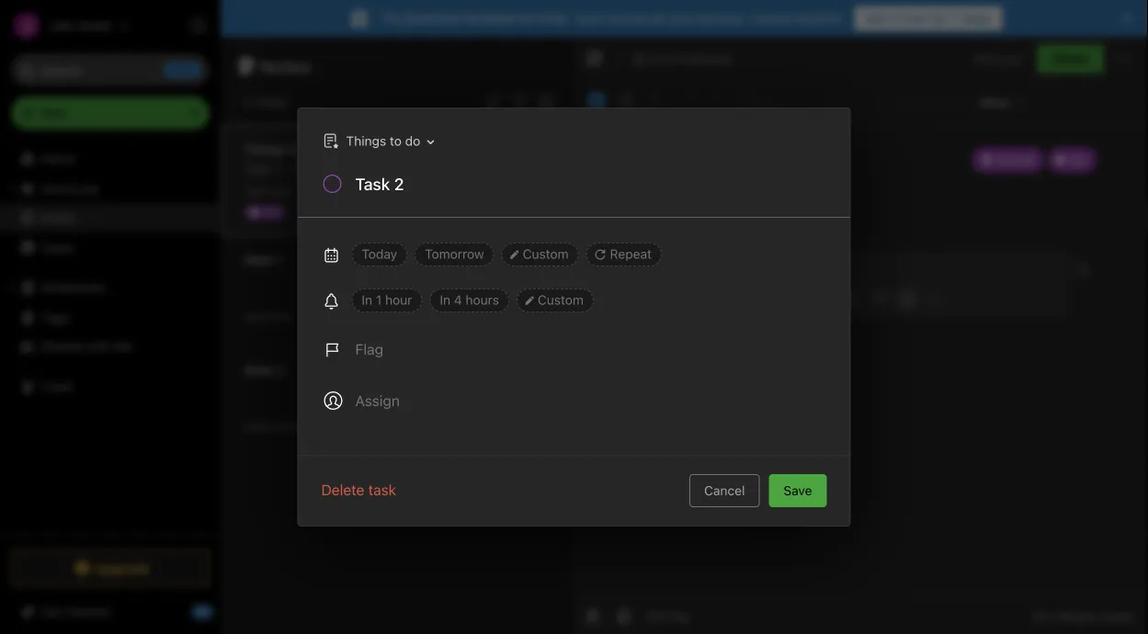 Task type: describe. For each thing, give the bounding box(es) containing it.
7
[[952, 11, 959, 26]]

settings image
[[188, 15, 210, 37]]

note window element
[[571, 37, 1148, 634]]

a few minutes ago
[[245, 421, 339, 433]]

share
[[1053, 51, 1088, 66]]

0 horizontal spatial things to do
[[245, 142, 320, 157]]

you
[[1002, 52, 1022, 65]]

new button
[[11, 97, 210, 130]]

for for 7
[[931, 11, 948, 26]]

cancel button
[[689, 474, 760, 507]]

tomorrow
[[425, 246, 484, 262]]

assign
[[355, 392, 400, 410]]

get it free for 7 days button
[[855, 6, 1002, 30]]

for for free:
[[518, 11, 535, 26]]

tasks button
[[0, 233, 220, 262]]

saved
[[1101, 609, 1133, 623]]

Search text field
[[24, 53, 197, 86]]

sync
[[576, 11, 605, 26]]

0/2
[[265, 205, 282, 218]]

in for in 4 hours
[[440, 292, 451, 308]]

in 1 hour
[[362, 292, 412, 308]]

note for note 1
[[245, 252, 274, 268]]

1 for task
[[275, 161, 281, 177]]

repeat
[[610, 246, 652, 262]]

upgrade button
[[11, 550, 210, 587]]

first
[[650, 52, 674, 65]]

3 notes
[[243, 94, 287, 109]]

delete task
[[321, 481, 396, 499]]

note 2
[[245, 363, 285, 378]]

get
[[866, 11, 888, 26]]

notes link
[[0, 203, 220, 233]]

4
[[454, 292, 462, 308]]

1 horizontal spatial notes
[[260, 55, 311, 77]]

in for in 1 hour
[[362, 292, 372, 308]]

task 1 - task 2
[[245, 161, 332, 177]]

today button
[[352, 243, 407, 267]]

do inside go to note or move task field
[[405, 133, 420, 148]]

hour
[[385, 292, 412, 308]]

first notebook
[[650, 52, 732, 65]]

home link
[[0, 144, 221, 174]]

all changes saved
[[1033, 609, 1133, 623]]

devices.
[[698, 11, 747, 26]]

1 vertical spatial notes
[[40, 210, 76, 225]]

custom for tomorrow
[[523, 246, 569, 262]]

evernote
[[405, 11, 459, 26]]

today
[[362, 246, 397, 262]]

1 for in
[[376, 292, 382, 308]]

expand notebooks image
[[5, 280, 19, 295]]

shortcuts
[[41, 181, 99, 196]]

free:
[[539, 11, 570, 26]]

few
[[254, 421, 272, 433]]

note for note 2
[[245, 363, 274, 378]]

2 just now from the top
[[245, 310, 291, 323]]

get it free for 7 days
[[866, 11, 991, 26]]

shortcuts button
[[0, 174, 220, 203]]

across
[[609, 11, 648, 26]]

add tag image
[[613, 605, 635, 627]]

upgrade
[[95, 561, 150, 576]]

personal
[[462, 11, 515, 26]]

to inside field
[[390, 133, 402, 148]]

tasks
[[40, 240, 74, 255]]

notebook
[[678, 52, 732, 65]]

days
[[962, 11, 991, 26]]

custom for in 4 hours
[[538, 292, 584, 308]]

all
[[1033, 609, 1047, 623]]

0 horizontal spatial things
[[245, 142, 286, 157]]

new
[[40, 105, 67, 120]]

share button
[[1037, 44, 1104, 74]]

things to do inside go to note or move task field
[[346, 133, 420, 148]]

assign button
[[313, 379, 411, 423]]

try evernote personal for free: sync across all your devices. cancel anytime.
[[382, 11, 845, 26]]

notebooks link
[[0, 273, 220, 302]]

0 horizontal spatial to
[[289, 142, 301, 157]]

it
[[891, 11, 899, 26]]

flag
[[355, 341, 383, 358]]

repeat button
[[586, 243, 662, 267]]

things inside go to note or move task field
[[346, 133, 386, 148]]

tree containing home
[[0, 144, 221, 533]]

note 1
[[245, 252, 283, 268]]

first notebook button
[[627, 46, 738, 72]]

ago
[[320, 421, 339, 433]]

expand note image
[[584, 48, 606, 70]]

in 4 hours button
[[430, 289, 509, 313]]

2 things to do button from the left
[[319, 128, 441, 154]]

shared with me link
[[0, 332, 220, 361]]

1 just now from the top
[[245, 185, 291, 198]]

heading level image
[[785, 88, 879, 114]]

custom button for in 4 hours
[[517, 289, 594, 313]]

shared with me
[[40, 339, 133, 354]]

Go to note or move task field
[[314, 128, 441, 154]]

insert image
[[583, 88, 610, 114]]

all
[[652, 11, 665, 26]]

a
[[245, 421, 251, 433]]



Task type: locate. For each thing, give the bounding box(es) containing it.
now up "0/2"
[[270, 185, 291, 198]]

0 vertical spatial cancel
[[751, 11, 791, 26]]

1 note from the top
[[245, 252, 274, 268]]

1 horizontal spatial do
[[405, 133, 420, 148]]

custom
[[523, 246, 569, 262], [538, 292, 584, 308]]

custom button down enter task text box
[[502, 243, 579, 267]]

1 vertical spatial note
[[245, 363, 274, 378]]

your
[[668, 11, 694, 26]]

0 vertical spatial note
[[245, 252, 274, 268]]

0 horizontal spatial for
[[518, 11, 535, 26]]

1 vertical spatial cancel
[[704, 483, 745, 498]]

cancel
[[751, 11, 791, 26], [704, 483, 745, 498]]

changes
[[1050, 609, 1098, 623]]

task image
[[613, 88, 639, 114]]

1 vertical spatial just
[[245, 310, 267, 323]]

2 note from the top
[[245, 363, 274, 378]]

free
[[903, 11, 927, 26]]

Note Editor text field
[[571, 125, 1148, 597]]

2 just from the top
[[245, 310, 267, 323]]

in left hour at top
[[362, 292, 372, 308]]

just
[[245, 185, 267, 198], [245, 310, 267, 323]]

tree
[[0, 144, 221, 533]]

1 just from the top
[[245, 185, 267, 198]]

tomorrow button
[[415, 243, 494, 267]]

task left -
[[245, 161, 272, 177]]

trash
[[40, 379, 73, 394]]

notes up tasks at the top of the page
[[40, 210, 76, 225]]

1 vertical spatial custom button
[[517, 289, 594, 313]]

custom button
[[502, 243, 579, 267], [517, 289, 594, 313]]

0 horizontal spatial in
[[362, 292, 372, 308]]

try
[[382, 11, 401, 26]]

1 left hour at top
[[376, 292, 382, 308]]

notes
[[260, 55, 311, 77], [40, 210, 76, 225]]

1 for note
[[277, 252, 283, 268]]

cancel left "save"
[[704, 483, 745, 498]]

tags
[[41, 310, 69, 325]]

more image
[[974, 88, 1031, 114]]

add a reminder image
[[582, 605, 604, 627]]

custom right hours
[[538, 292, 584, 308]]

0 horizontal spatial cancel
[[704, 483, 745, 498]]

1 now from the top
[[270, 185, 291, 198]]

1 horizontal spatial things to do
[[346, 133, 420, 148]]

just now up "0/2"
[[245, 185, 291, 198]]

0 vertical spatial 2
[[324, 161, 332, 177]]

1 task from the left
[[245, 161, 272, 177]]

1 for from the left
[[518, 11, 535, 26]]

delete
[[321, 481, 364, 499]]

anytime.
[[795, 11, 845, 26]]

things
[[346, 133, 386, 148], [245, 142, 286, 157]]

with
[[86, 339, 111, 354]]

0 vertical spatial notes
[[260, 55, 311, 77]]

custom left the repeat button
[[523, 246, 569, 262]]

1 horizontal spatial task
[[294, 161, 321, 177]]

home
[[40, 151, 76, 166]]

1 inside button
[[376, 292, 382, 308]]

for left 7
[[931, 11, 948, 26]]

1 vertical spatial 2
[[277, 363, 285, 378]]

2 task from the left
[[294, 161, 321, 177]]

0 vertical spatial custom
[[523, 246, 569, 262]]

0 horizontal spatial task
[[245, 161, 272, 177]]

1 vertical spatial 1
[[277, 252, 283, 268]]

task right -
[[294, 161, 321, 177]]

in inside in 1 hour button
[[362, 292, 372, 308]]

1 vertical spatial just now
[[245, 310, 291, 323]]

0 vertical spatial now
[[270, 185, 291, 198]]

in 1 hour button
[[352, 289, 422, 313]]

0 horizontal spatial 2
[[277, 363, 285, 378]]

1 horizontal spatial to
[[390, 133, 402, 148]]

2 in from the left
[[440, 292, 451, 308]]

minutes
[[275, 421, 317, 433]]

now up "note 2"
[[270, 310, 291, 323]]

2 up a few minutes ago at bottom left
[[277, 363, 285, 378]]

2 vertical spatial 1
[[376, 292, 382, 308]]

0 horizontal spatial notes
[[40, 210, 76, 225]]

0 vertical spatial just now
[[245, 185, 291, 198]]

task
[[245, 161, 272, 177], [294, 161, 321, 177]]

for
[[518, 11, 535, 26], [931, 11, 948, 26]]

just now up "note 2"
[[245, 310, 291, 323]]

cancel right devices.
[[751, 11, 791, 26]]

shared
[[40, 339, 82, 354]]

save button
[[769, 474, 827, 507]]

0 horizontal spatial do
[[305, 142, 320, 157]]

0 vertical spatial just
[[245, 185, 267, 198]]

1 down "0/2"
[[277, 252, 283, 268]]

custom button right hours
[[517, 289, 594, 313]]

just now
[[245, 185, 291, 198], [245, 310, 291, 323]]

only
[[973, 52, 999, 65]]

notebooks
[[41, 280, 106, 295]]

1 vertical spatial custom
[[538, 292, 584, 308]]

delete task link
[[321, 479, 396, 501]]

note
[[245, 252, 274, 268], [245, 363, 274, 378]]

2
[[324, 161, 332, 177], [277, 363, 285, 378]]

1 in from the left
[[362, 292, 372, 308]]

in left 4
[[440, 292, 451, 308]]

0 vertical spatial custom button
[[502, 243, 579, 267]]

flag button
[[313, 327, 394, 371]]

2 for from the left
[[931, 11, 948, 26]]

3
[[243, 94, 251, 109]]

hours
[[466, 292, 499, 308]]

task
[[368, 481, 396, 499]]

things to do button
[[314, 128, 441, 154], [319, 128, 441, 154]]

2 now from the top
[[270, 310, 291, 323]]

save
[[784, 483, 812, 498]]

me
[[114, 339, 133, 354]]

tags button
[[0, 302, 220, 332]]

0 vertical spatial 1
[[275, 161, 281, 177]]

1 things to do button from the left
[[314, 128, 441, 154]]

1 horizontal spatial in
[[440, 292, 451, 308]]

Enter task text field
[[353, 173, 828, 204]]

trash link
[[0, 372, 220, 402]]

for left free:
[[518, 11, 535, 26]]

None search field
[[24, 53, 197, 86]]

1
[[275, 161, 281, 177], [277, 252, 283, 268], [376, 292, 382, 308]]

note down "0/2"
[[245, 252, 274, 268]]

for inside button
[[931, 11, 948, 26]]

1 horizontal spatial things
[[346, 133, 386, 148]]

to
[[390, 133, 402, 148], [289, 142, 301, 157]]

note up few
[[245, 363, 274, 378]]

things to do
[[346, 133, 420, 148], [245, 142, 320, 157]]

notes up 'notes'
[[260, 55, 311, 77]]

1 left -
[[275, 161, 281, 177]]

1 horizontal spatial 2
[[324, 161, 332, 177]]

1 horizontal spatial cancel
[[751, 11, 791, 26]]

now
[[270, 185, 291, 198], [270, 310, 291, 323]]

in inside in 4 hours button
[[440, 292, 451, 308]]

do
[[405, 133, 420, 148], [305, 142, 320, 157]]

1 vertical spatial now
[[270, 310, 291, 323]]

cancel inside cancel button
[[704, 483, 745, 498]]

2 right -
[[324, 161, 332, 177]]

notes
[[254, 94, 287, 109]]

font family image
[[884, 88, 969, 114]]

in 4 hours
[[440, 292, 499, 308]]

1 horizontal spatial for
[[931, 11, 948, 26]]

just up "0/2"
[[245, 185, 267, 198]]

-
[[284, 161, 290, 177]]

just up "note 2"
[[245, 310, 267, 323]]

only you
[[973, 52, 1022, 65]]

custom button for tomorrow
[[502, 243, 579, 267]]



Task type: vqa. For each thing, say whether or not it's contained in the screenshot.
Date corresponding to Date created
no



